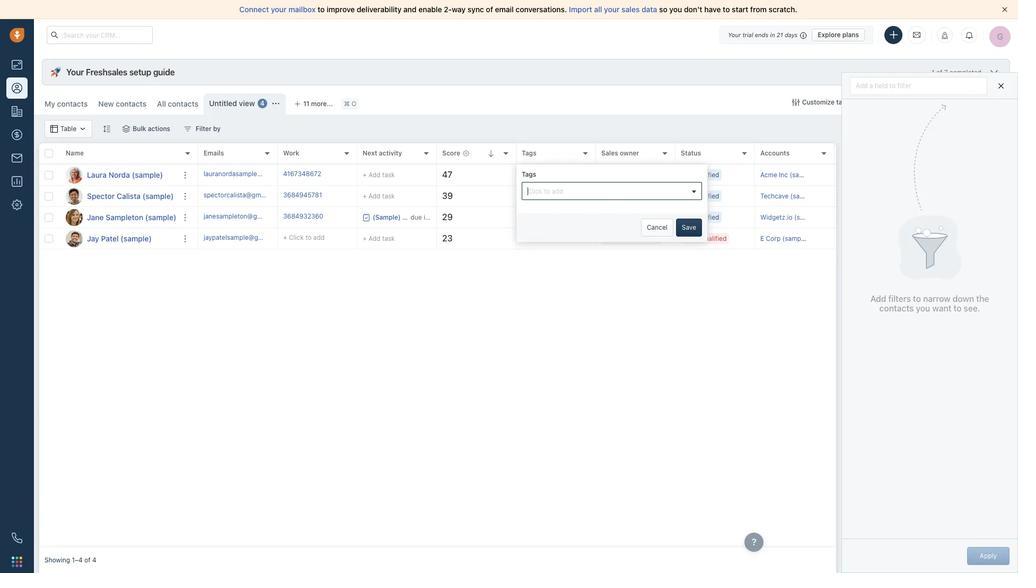 Task type: describe. For each thing, give the bounding box(es) containing it.
3 greg robinson from the top
[[614, 213, 659, 221]]

by
[[213, 125, 221, 133]]

4 robinson from the top
[[631, 234, 659, 242]]

add contact
[[971, 98, 1008, 106]]

laura
[[87, 170, 107, 179]]

Click to add search field
[[525, 186, 689, 197]]

(sample) for spector calista (sample)
[[143, 191, 174, 200]]

activity
[[379, 149, 402, 157]]

add inside button
[[856, 81, 868, 89]]

cell for 47
[[835, 164, 856, 185]]

1 tags from the top
[[522, 149, 537, 157]]

filter
[[898, 81, 912, 89]]

cancel button
[[641, 219, 674, 237]]

improve
[[327, 5, 355, 14]]

completed
[[950, 68, 982, 76]]

container_wx8msf4aqz5i3rn1 image down sales
[[604, 192, 612, 200]]

click for 23
[[528, 234, 543, 242]]

row group containing 47
[[198, 164, 856, 249]]

3 greg from the top
[[614, 213, 629, 221]]

explore plans
[[818, 31, 860, 38]]

⌘ o
[[344, 100, 357, 108]]

field
[[875, 81, 888, 89]]

contacts for all contacts
[[168, 99, 199, 108]]

1 your from the left
[[271, 5, 287, 14]]

showing 1–4 of 4
[[45, 556, 96, 564]]

click for 29
[[528, 213, 543, 221]]

+ add task for 39
[[363, 192, 395, 200]]

sales
[[622, 5, 640, 14]]

add filters to narrow down the contacts you want to see.
[[871, 294, 990, 313]]

a
[[870, 81, 874, 89]]

style_myh0__igzzd8unmi image
[[103, 125, 111, 132]]

4 inside untitled view 4
[[260, 99, 265, 107]]

save button
[[676, 219, 702, 237]]

2 greg from the top
[[614, 192, 629, 200]]

add contact button
[[956, 93, 1013, 111]]

your trial ends in 21 days
[[729, 31, 798, 38]]

press space to select this row. row containing 39
[[198, 186, 856, 207]]

name column header
[[60, 143, 198, 164]]

want
[[933, 303, 952, 313]]

customize
[[803, 98, 835, 106]]

press space to select this row. row containing jane sampleton (sample)
[[39, 207, 198, 228]]

qualified for 39
[[693, 192, 720, 200]]

3 robinson from the top
[[631, 213, 659, 221]]

row group containing laura norda (sample)
[[39, 164, 198, 249]]

phone image
[[12, 533, 22, 543]]

trial
[[743, 31, 754, 38]]

janesampleton@gmail.com link
[[204, 212, 284, 223]]

1–4
[[72, 556, 83, 564]]

email image
[[914, 30, 921, 39]]

47
[[443, 170, 453, 179]]

add inside the add filters to narrow down the contacts you want to see.
[[871, 294, 887, 304]]

cancel
[[647, 224, 668, 231]]

qualified for 47
[[693, 171, 720, 179]]

1 of 7 completed
[[932, 68, 982, 76]]

contacts for my contacts
[[57, 99, 88, 108]]

task for 39
[[382, 192, 395, 200]]

untitled
[[209, 99, 237, 108]]

see.
[[964, 303, 981, 313]]

39
[[443, 191, 453, 201]]

spectorcalista@gmail.com link
[[204, 190, 283, 202]]

e corp (sample) link
[[761, 234, 809, 242]]

l image
[[66, 166, 83, 183]]

close image
[[1003, 7, 1008, 12]]

add for 23
[[552, 234, 564, 242]]

1 greg from the top
[[614, 171, 629, 179]]

jay patel (sample) link
[[87, 233, 152, 244]]

your freshsales setup guide
[[66, 67, 175, 77]]

calista
[[117, 191, 141, 200]]

23
[[443, 233, 453, 243]]

Search your CRM... text field
[[47, 26, 153, 44]]

emails
[[204, 149, 224, 157]]

email
[[495, 5, 514, 14]]

11 more... button
[[289, 97, 339, 111]]

don't
[[684, 5, 703, 14]]

acme
[[761, 171, 778, 179]]

import inside button
[[879, 98, 899, 106]]

container_wx8msf4aqz5i3rn1 image for the table dropdown button
[[50, 125, 58, 133]]

jane
[[87, 212, 104, 222]]

1
[[932, 68, 935, 76]]

name row
[[39, 143, 198, 164]]

spector calista (sample)
[[87, 191, 174, 200]]

freshsales
[[86, 67, 127, 77]]

spector calista (sample) link
[[87, 191, 174, 201]]

press space to select this row. row containing spector calista (sample)
[[39, 186, 198, 207]]

import contacts group
[[865, 93, 951, 111]]

new contacts
[[98, 99, 147, 108]]

add for 39
[[552, 192, 564, 200]]

untitled view 4
[[209, 99, 265, 108]]

conversations.
[[516, 5, 567, 14]]

explore plans link
[[812, 28, 865, 41]]

your for your freshsales setup guide
[[66, 67, 84, 77]]

way
[[452, 5, 466, 14]]

j image for jane sampleton (sample)
[[66, 209, 83, 226]]

2 horizontal spatial of
[[937, 68, 943, 76]]

laura norda (sample)
[[87, 170, 163, 179]]

my
[[45, 99, 55, 108]]

bulk actions
[[133, 125, 170, 133]]

11 more...
[[303, 100, 333, 108]]

table
[[60, 125, 77, 133]]

new
[[98, 99, 114, 108]]

unqualified
[[693, 234, 727, 242]]

j image for jay patel (sample)
[[66, 230, 83, 247]]

add for 47
[[552, 171, 564, 179]]

contacts inside the add filters to narrow down the contacts you want to see.
[[880, 303, 914, 313]]

customize table
[[803, 98, 852, 106]]

freshworks switcher image
[[12, 556, 22, 567]]

2-
[[444, 5, 452, 14]]

laura norda (sample) link
[[87, 170, 163, 180]]

add a field to filter button
[[851, 77, 988, 95]]

contacts for import contacts
[[901, 98, 928, 106]]

norda
[[109, 170, 130, 179]]

lauranordasample@gmail.com
[[204, 170, 294, 178]]

1 greg robinson from the top
[[614, 171, 659, 179]]

e corp (sample)
[[761, 234, 809, 242]]

next activity
[[363, 149, 402, 157]]

(sample) down techcave (sample)
[[795, 213, 821, 221]]

2 greg robinson from the top
[[614, 192, 659, 200]]

cell for 29
[[835, 207, 856, 228]]

work
[[283, 149, 300, 157]]

techcave (sample)
[[761, 192, 817, 200]]

4167348672
[[283, 170, 322, 178]]

spectorcalista@gmail.com 3684945781
[[204, 191, 322, 199]]

1 robinson from the top
[[631, 171, 659, 179]]

⌘
[[344, 100, 350, 108]]

janesampleton@gmail.com
[[204, 212, 284, 220]]

sales
[[602, 149, 619, 157]]

add inside button
[[971, 98, 983, 106]]

you inside the add filters to narrow down the contacts you want to see.
[[916, 303, 931, 313]]

phone element
[[6, 527, 28, 549]]

3684932360 link
[[283, 212, 323, 223]]

2 vertical spatial of
[[84, 556, 91, 564]]

my contacts
[[45, 99, 88, 108]]

showing
[[45, 556, 70, 564]]

2 robinson from the top
[[631, 192, 659, 200]]

3 qualified from the top
[[693, 213, 720, 221]]

jay patel (sample)
[[87, 234, 152, 243]]



Task type: vqa. For each thing, say whether or not it's contained in the screenshot.
table
yes



Task type: locate. For each thing, give the bounding box(es) containing it.
1 vertical spatial your
[[66, 67, 84, 77]]

4 right 1–4
[[92, 556, 96, 564]]

4 + click to add from the top
[[522, 234, 564, 242]]

filter by
[[196, 125, 221, 133]]

2 row group from the left
[[198, 164, 856, 249]]

container_wx8msf4aqz5i3rn1 image inside filter by button
[[184, 125, 192, 133]]

your right all
[[604, 5, 620, 14]]

1 vertical spatial + add task
[[363, 192, 395, 200]]

techcave
[[761, 192, 789, 200]]

qualified
[[693, 171, 720, 179], [693, 192, 720, 200], [693, 213, 720, 221]]

untitled view link
[[209, 98, 255, 109]]

1 vertical spatial qualified
[[693, 192, 720, 200]]

sync
[[468, 5, 484, 14]]

press space to select this row. row containing 23
[[198, 228, 856, 249]]

(sample) up "spector calista (sample)"
[[132, 170, 163, 179]]

2 task from the top
[[382, 192, 395, 200]]

(sample) inside spector calista (sample) link
[[143, 191, 174, 200]]

name
[[66, 149, 84, 157]]

0 horizontal spatial your
[[271, 5, 287, 14]]

(sample) down jane sampleton (sample) link
[[121, 234, 152, 243]]

accounts
[[761, 149, 790, 157]]

greg
[[614, 171, 629, 179], [614, 192, 629, 200], [614, 213, 629, 221], [614, 234, 629, 242]]

cell for 23
[[835, 228, 856, 249]]

cell
[[835, 164, 856, 185], [835, 186, 856, 206], [835, 207, 856, 228], [835, 228, 856, 249]]

0 vertical spatial j image
[[66, 209, 83, 226]]

3 cell from the top
[[835, 207, 856, 228]]

1 cell from the top
[[835, 164, 856, 185]]

1 horizontal spatial you
[[916, 303, 931, 313]]

contacts down add a field to filter button
[[901, 98, 928, 106]]

j image left jane
[[66, 209, 83, 226]]

1 vertical spatial 4
[[92, 556, 96, 564]]

you left want
[[916, 303, 931, 313]]

2 vertical spatial + add task
[[363, 234, 395, 242]]

4 right view
[[260, 99, 265, 107]]

start
[[732, 5, 749, 14]]

container_wx8msf4aqz5i3rn1 image left table
[[50, 125, 58, 133]]

connect your mailbox to improve deliverability and enable 2-way sync of email conversations. import all your sales data so you don't have to start from scratch.
[[240, 5, 798, 14]]

0 horizontal spatial of
[[84, 556, 91, 564]]

(sample) for e corp (sample)
[[783, 234, 809, 242]]

import left all
[[569, 5, 593, 14]]

my contacts button
[[39, 93, 93, 115], [45, 99, 88, 108]]

press space to select this row. row containing 47
[[198, 164, 856, 186]]

days
[[785, 31, 798, 38]]

2 + click to add from the top
[[522, 192, 564, 200]]

your for your trial ends in 21 days
[[729, 31, 741, 38]]

contacts right the my
[[57, 99, 88, 108]]

1 vertical spatial tags
[[522, 170, 537, 178]]

+
[[363, 171, 367, 179], [522, 171, 526, 179], [363, 192, 367, 200], [522, 192, 526, 200], [522, 213, 526, 221], [283, 233, 287, 241], [363, 234, 367, 242], [522, 234, 526, 242]]

j image
[[66, 209, 83, 226], [66, 230, 83, 247]]

techcave (sample) link
[[761, 192, 817, 200]]

scratch.
[[769, 5, 798, 14]]

7
[[945, 68, 949, 76]]

1 qualified from the top
[[693, 171, 720, 179]]

0 vertical spatial qualified
[[693, 171, 720, 179]]

press space to select this row. row containing jay patel (sample)
[[39, 228, 198, 249]]

container_wx8msf4aqz5i3rn1 image
[[793, 99, 800, 106], [272, 100, 280, 107], [79, 125, 87, 133], [363, 214, 370, 221], [604, 214, 612, 221]]

import
[[569, 5, 593, 14], [879, 98, 899, 106]]

container_wx8msf4aqz5i3rn1 image
[[50, 125, 58, 133], [123, 125, 130, 133], [184, 125, 192, 133], [604, 192, 612, 200]]

2 vertical spatial qualified
[[693, 213, 720, 221]]

1 vertical spatial you
[[916, 303, 931, 313]]

(sample) inside jane sampleton (sample) link
[[145, 212, 176, 222]]

jaypatelsample@gmail.com + click to add
[[204, 233, 325, 241]]

0 vertical spatial + add task
[[363, 171, 395, 179]]

container_wx8msf4aqz5i3rn1 image inside customize table 'button'
[[793, 99, 800, 106]]

+ click to add for 23
[[522, 234, 564, 242]]

contacts left narrow
[[880, 303, 914, 313]]

you right so
[[670, 5, 683, 14]]

2 cell from the top
[[835, 186, 856, 206]]

3 + add task from the top
[[363, 234, 395, 242]]

tags
[[522, 149, 537, 157], [522, 170, 537, 178]]

3 + click to add from the top
[[522, 213, 564, 221]]

down
[[953, 294, 975, 304]]

row group
[[39, 164, 198, 249], [198, 164, 856, 249]]

guide
[[153, 67, 175, 77]]

+ click to add for 29
[[522, 213, 564, 221]]

container_wx8msf4aqz5i3rn1 image left bulk
[[123, 125, 130, 133]]

jaypatelsample@gmail.com link
[[204, 233, 285, 244]]

lauranordasample@gmail.com link
[[204, 169, 294, 180]]

1 horizontal spatial of
[[486, 5, 493, 14]]

4 greg from the top
[[614, 234, 629, 242]]

(sample) right calista
[[143, 191, 174, 200]]

to
[[318, 5, 325, 14], [723, 5, 730, 14], [890, 81, 896, 89], [544, 171, 550, 179], [544, 192, 550, 200], [544, 213, 550, 221], [306, 233, 312, 241], [544, 234, 550, 242], [914, 294, 922, 304], [954, 303, 962, 313]]

1 horizontal spatial import
[[879, 98, 899, 106]]

acme inc (sample)
[[761, 171, 817, 179]]

patel
[[101, 234, 119, 243]]

click for 47
[[528, 171, 543, 179]]

task
[[382, 171, 395, 179], [382, 192, 395, 200], [382, 234, 395, 242]]

2 tags from the top
[[522, 170, 537, 178]]

new contacts button
[[93, 93, 152, 115], [98, 99, 147, 108]]

the
[[977, 294, 990, 304]]

(sample) for acme inc (sample)
[[790, 171, 817, 179]]

0 horizontal spatial you
[[670, 5, 683, 14]]

status
[[681, 149, 702, 157]]

(sample) up the widgetz.io (sample) link
[[791, 192, 817, 200]]

0 vertical spatial your
[[729, 31, 741, 38]]

(sample)
[[132, 170, 163, 179], [790, 171, 817, 179], [143, 191, 174, 200], [791, 192, 817, 200], [145, 212, 176, 222], [795, 213, 821, 221], [121, 234, 152, 243], [783, 234, 809, 242]]

0 vertical spatial you
[[670, 5, 683, 14]]

2 + add task from the top
[[363, 192, 395, 200]]

e
[[761, 234, 765, 242]]

contacts right all
[[168, 99, 199, 108]]

import contacts
[[879, 98, 928, 106]]

container_wx8msf4aqz5i3rn1 image inside the table dropdown button
[[50, 125, 58, 133]]

2 j image from the top
[[66, 230, 83, 247]]

1 vertical spatial import
[[879, 98, 899, 106]]

container_wx8msf4aqz5i3rn1 image for bulk actions "button"
[[123, 125, 130, 133]]

contacts inside button
[[901, 98, 928, 106]]

press space to select this row. row containing laura norda (sample)
[[39, 164, 198, 186]]

4 cell from the top
[[835, 228, 856, 249]]

import all your sales data link
[[569, 5, 660, 14]]

add a field to filter
[[856, 81, 912, 89]]

(sample) for jane sampleton (sample)
[[145, 212, 176, 222]]

1 task from the top
[[382, 171, 395, 179]]

4 greg robinson from the top
[[614, 234, 659, 242]]

press space to select this row. row containing 29
[[198, 207, 856, 228]]

task for 23
[[382, 234, 395, 242]]

to inside button
[[890, 81, 896, 89]]

your left trial
[[729, 31, 741, 38]]

(sample) for laura norda (sample)
[[132, 170, 163, 179]]

0 vertical spatial import
[[569, 5, 593, 14]]

+ add task
[[363, 171, 395, 179], [363, 192, 395, 200], [363, 234, 395, 242]]

container_wx8msf4aqz5i3rn1 image for filter by button
[[184, 125, 192, 133]]

grid containing 47
[[39, 142, 856, 548]]

0 horizontal spatial your
[[66, 67, 84, 77]]

contact
[[985, 98, 1008, 106]]

jay
[[87, 234, 99, 243]]

cell for 39
[[835, 186, 856, 206]]

+ add task for 47
[[363, 171, 395, 179]]

add
[[552, 171, 564, 179], [552, 192, 564, 200], [552, 213, 564, 221], [314, 233, 325, 241], [552, 234, 564, 242]]

1 horizontal spatial your
[[729, 31, 741, 38]]

click for 39
[[528, 192, 543, 200]]

0 vertical spatial of
[[486, 5, 493, 14]]

j image left jay
[[66, 230, 83, 247]]

0 vertical spatial tags
[[522, 149, 537, 157]]

score
[[443, 149, 461, 157]]

of
[[486, 5, 493, 14], [937, 68, 943, 76], [84, 556, 91, 564]]

container_wx8msf4aqz5i3rn1 image inside bulk actions "button"
[[123, 125, 130, 133]]

spector
[[87, 191, 115, 200]]

1 row group from the left
[[39, 164, 198, 249]]

container_wx8msf4aqz5i3rn1 image left "filter"
[[184, 125, 192, 133]]

3684945781 link
[[283, 190, 322, 202]]

(sample) inside jay patel (sample) 'link'
[[121, 234, 152, 243]]

your
[[271, 5, 287, 14], [604, 5, 620, 14]]

robinson
[[631, 171, 659, 179], [631, 192, 659, 200], [631, 213, 659, 221], [631, 234, 659, 242]]

task for 47
[[382, 171, 395, 179]]

all contacts button
[[152, 93, 204, 115], [157, 99, 199, 108]]

(sample) inside laura norda (sample) link
[[132, 170, 163, 179]]

1 horizontal spatial your
[[604, 5, 620, 14]]

and
[[404, 5, 417, 14]]

+ add task for 23
[[363, 234, 395, 242]]

import down add a field to filter
[[879, 98, 899, 106]]

inc
[[779, 171, 788, 179]]

contacts right new
[[116, 99, 147, 108]]

spectorcalista@gmail.com
[[204, 191, 283, 199]]

explore
[[818, 31, 841, 38]]

1 + add task from the top
[[363, 171, 395, 179]]

0 horizontal spatial import
[[569, 5, 593, 14]]

press space to select this row. row
[[39, 164, 198, 186], [198, 164, 856, 186], [39, 186, 198, 207], [198, 186, 856, 207], [39, 207, 198, 228], [198, 207, 856, 228], [39, 228, 198, 249], [198, 228, 856, 249]]

1 horizontal spatial 4
[[260, 99, 265, 107]]

mailbox
[[289, 5, 316, 14]]

(sample) down the widgetz.io (sample) link
[[783, 234, 809, 242]]

next
[[363, 149, 377, 157]]

corp
[[766, 234, 781, 242]]

add for 29
[[552, 213, 564, 221]]

janesampleton@gmail.com 3684932360
[[204, 212, 323, 220]]

(sample) right inc
[[790, 171, 817, 179]]

+ click to add for 47
[[522, 171, 564, 179]]

your left mailbox
[[271, 5, 287, 14]]

11
[[303, 100, 310, 108]]

have
[[705, 5, 721, 14]]

2 vertical spatial task
[[382, 234, 395, 242]]

0 vertical spatial 4
[[260, 99, 265, 107]]

1 vertical spatial j image
[[66, 230, 83, 247]]

+ click to add for 39
[[522, 192, 564, 200]]

import contacts button
[[865, 93, 933, 111]]

2 qualified from the top
[[693, 192, 720, 200]]

data
[[642, 5, 658, 14]]

bulk actions button
[[116, 120, 177, 138]]

setup
[[129, 67, 151, 77]]

contacts for new contacts
[[116, 99, 147, 108]]

1 vertical spatial task
[[382, 192, 395, 200]]

view
[[239, 99, 255, 108]]

add
[[856, 81, 868, 89], [971, 98, 983, 106], [369, 171, 381, 179], [369, 192, 381, 200], [369, 234, 381, 242], [871, 294, 887, 304]]

connect your mailbox link
[[240, 5, 318, 14]]

(sample) right sampleton
[[145, 212, 176, 222]]

(sample) for jay patel (sample)
[[121, 234, 152, 243]]

of right 1–4
[[84, 556, 91, 564]]

your left freshsales
[[66, 67, 84, 77]]

of right "1"
[[937, 68, 943, 76]]

0 vertical spatial task
[[382, 171, 395, 179]]

acme inc (sample) link
[[761, 171, 817, 179]]

2 your from the left
[[604, 5, 620, 14]]

1 vertical spatial of
[[937, 68, 943, 76]]

s image
[[66, 188, 83, 205]]

3 task from the top
[[382, 234, 395, 242]]

of right sync
[[486, 5, 493, 14]]

jane sampleton (sample) link
[[87, 212, 176, 223]]

4167348672 link
[[283, 169, 322, 180]]

grid
[[39, 142, 856, 548]]

container_wx8msf4aqz5i3rn1 image inside the table dropdown button
[[79, 125, 87, 133]]

1 j image from the top
[[66, 209, 83, 226]]

filter by button
[[177, 120, 228, 138]]

1 + click to add from the top
[[522, 171, 564, 179]]

more...
[[311, 100, 333, 108]]

plans
[[843, 31, 860, 38]]

0 horizontal spatial 4
[[92, 556, 96, 564]]

deliverability
[[357, 5, 402, 14]]



